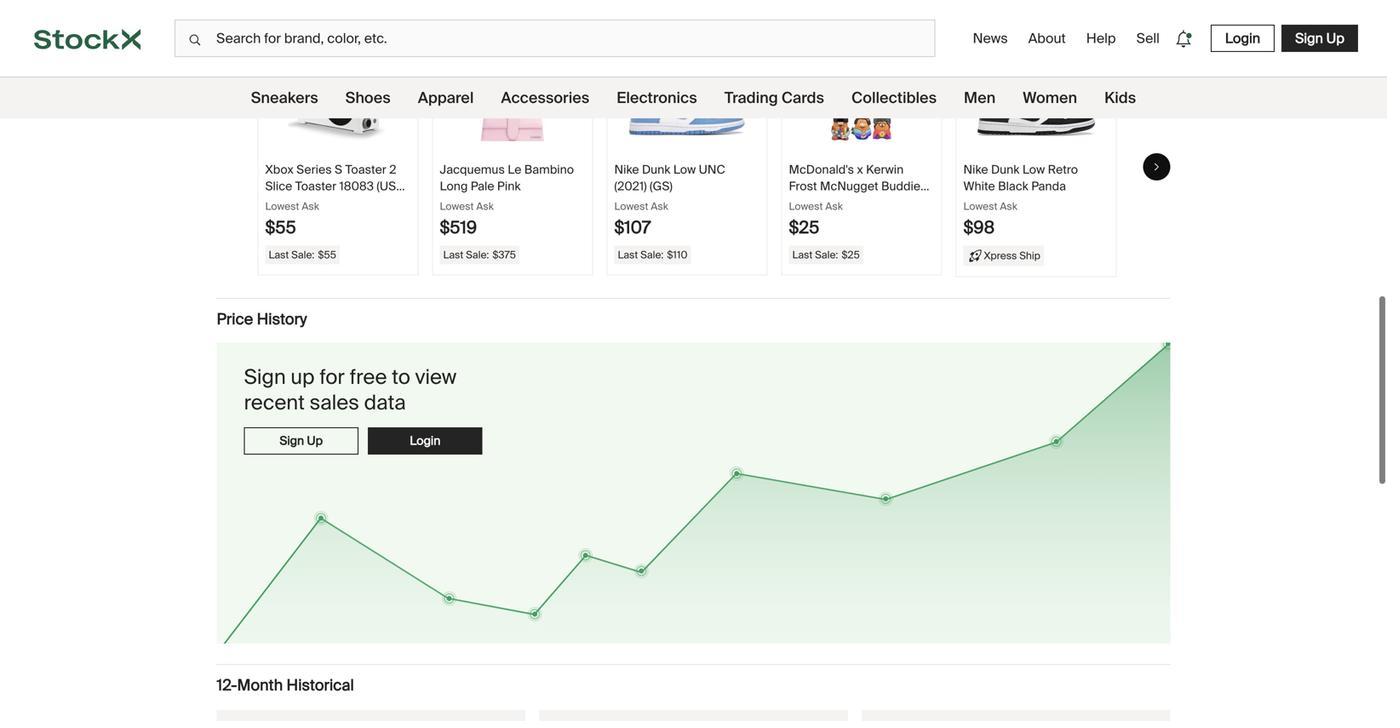 Task type: vqa. For each thing, say whether or not it's contained in the screenshot.
PANDA
yes



Task type: locate. For each thing, give the bounding box(es) containing it.
dunk inside the nike dunk low retro white black panda lowest ask $98
[[992, 162, 1020, 178]]

1 ask from the left
[[302, 200, 319, 213]]

nike up (2021)
[[615, 162, 639, 178]]

sell
[[1137, 29, 1160, 47]]

s
[[335, 162, 343, 178]]

follow image left men at the right
[[915, 70, 936, 91]]

follow image left "cards"
[[741, 70, 761, 91]]

women
[[1023, 88, 1078, 108]]

last down $519
[[443, 248, 464, 262]]

panda
[[1032, 178, 1067, 194]]

1 follow image from the left
[[741, 70, 761, 91]]

1 vertical spatial sign up button
[[244, 428, 359, 455]]

1 horizontal spatial sign up
[[1296, 29, 1345, 47]]

lowest down slice
[[265, 200, 299, 213]]

figures
[[789, 195, 830, 211]]

2 follow image from the left
[[566, 70, 587, 91]]

$55
[[265, 217, 296, 239], [318, 248, 336, 262]]

1 horizontal spatial dunk
[[992, 162, 1020, 178]]

0 horizontal spatial toaster
[[295, 178, 337, 194]]

nike dunk low retro white black panda image
[[977, 78, 1096, 142]]

last for $107
[[618, 248, 638, 262]]

ask down (gs)
[[651, 200, 669, 213]]

toaster
[[345, 162, 387, 178], [295, 178, 337, 194]]

product category switcher element
[[0, 78, 1388, 118]]

sale: left $110
[[641, 248, 664, 262]]

0 horizontal spatial follow image
[[391, 70, 412, 91]]

3 ask from the left
[[651, 200, 669, 213]]

ask down mcnugget
[[826, 200, 843, 213]]

last down "lowest ask $25"
[[793, 248, 813, 262]]

2 dunk from the left
[[992, 162, 1020, 178]]

2
[[389, 162, 397, 178]]

0 horizontal spatial login
[[410, 433, 441, 449]]

follow image down search... search box
[[566, 70, 587, 91]]

login down view
[[410, 433, 441, 449]]

1 horizontal spatial $55
[[318, 248, 336, 262]]

2 lowest from the left
[[440, 200, 474, 213]]

nike dunk low unc (2021) (gs) lowest ask $107
[[615, 162, 726, 239]]

toaster up 18083
[[345, 162, 387, 178]]

nike inside nike dunk low unc (2021) (gs) lowest ask $107
[[615, 162, 639, 178]]

$25 for lowest ask $25
[[789, 217, 820, 239]]

login button right notification unread icon
[[1211, 25, 1275, 52]]

dunk up the black
[[992, 162, 1020, 178]]

plug)
[[265, 195, 293, 211]]

mcdonald's x kerwin frost mcnugget buddies figures set of 6
[[789, 162, 927, 211]]

1 vertical spatial up
[[307, 433, 323, 449]]

ask inside lowest ask $55
[[302, 200, 319, 213]]

follow image
[[741, 70, 761, 91], [915, 70, 936, 91], [1090, 70, 1110, 91]]

1 horizontal spatial toaster
[[345, 162, 387, 178]]

0 horizontal spatial $55
[[265, 217, 296, 239]]

0 vertical spatial $55
[[265, 217, 296, 239]]

follow image for $107
[[741, 70, 761, 91]]

lowest inside the nike dunk low retro white black panda lowest ask $98
[[964, 200, 998, 213]]

ask
[[302, 200, 319, 213], [477, 200, 494, 213], [651, 200, 669, 213], [826, 200, 843, 213], [1000, 200, 1018, 213]]

lowest down white
[[964, 200, 998, 213]]

3 lowest from the left
[[615, 200, 649, 213]]

x
[[857, 162, 864, 178]]

price history
[[217, 310, 307, 329]]

last sale: $25
[[793, 248, 860, 262]]

last down $107
[[618, 248, 638, 262]]

sale: down "lowest ask $25"
[[815, 248, 839, 262]]

1 follow image from the left
[[391, 70, 412, 91]]

follow image for ask
[[1090, 70, 1110, 91]]

1 low from the left
[[674, 162, 696, 178]]

login for the right login button
[[1226, 29, 1261, 47]]

2 low from the left
[[1023, 162, 1045, 178]]

$25 inside "lowest ask $25"
[[789, 217, 820, 239]]

1 vertical spatial $55
[[318, 248, 336, 262]]

last down lowest ask $55
[[269, 248, 289, 262]]

5 lowest from the left
[[964, 200, 998, 213]]

lowest inside lowest ask $55
[[265, 200, 299, 213]]

$55 down lowest ask $55
[[318, 248, 336, 262]]

low inside the nike dunk low retro white black panda lowest ask $98
[[1023, 162, 1045, 178]]

$25 down figures
[[789, 217, 820, 239]]

login right notification unread icon
[[1226, 29, 1261, 47]]

5 ask from the left
[[1000, 200, 1018, 213]]

1 vertical spatial sign up
[[280, 433, 323, 449]]

sign
[[1296, 29, 1324, 47], [244, 364, 286, 391], [280, 433, 304, 449]]

1 vertical spatial toaster
[[295, 178, 337, 194]]

nike up white
[[964, 162, 989, 178]]

1 lowest from the left
[[265, 200, 299, 213]]

mcdonald's
[[789, 162, 854, 178]]

last
[[269, 248, 289, 262], [443, 248, 464, 262], [618, 248, 638, 262], [793, 248, 813, 262]]

2 sale: from the left
[[466, 248, 489, 262]]

3 sale: from the left
[[641, 248, 664, 262]]

dunk up (gs)
[[642, 162, 671, 178]]

1 vertical spatial login
[[410, 433, 441, 449]]

nike
[[615, 162, 639, 178], [964, 162, 989, 178]]

month
[[237, 676, 283, 696]]

follow image down 'help' link
[[1090, 70, 1110, 91]]

4 ask from the left
[[826, 200, 843, 213]]

0 vertical spatial sign
[[1296, 29, 1324, 47]]

1 horizontal spatial nike
[[964, 162, 989, 178]]

sign for the bottommost 'sign up' button
[[280, 433, 304, 449]]

toaster down series on the top of page
[[295, 178, 337, 194]]

0 horizontal spatial sign up button
[[244, 428, 359, 455]]

2 horizontal spatial follow image
[[1090, 70, 1110, 91]]

sale:
[[291, 248, 315, 262], [466, 248, 489, 262], [641, 248, 664, 262], [815, 248, 839, 262]]

$55 down plug)
[[265, 217, 296, 239]]

men link
[[964, 78, 996, 118]]

sale: for $55
[[291, 248, 315, 262]]

jacquemus
[[440, 162, 505, 178]]

sneakers
[[251, 88, 318, 108]]

3 follow image from the left
[[1090, 70, 1110, 91]]

sign up for free to view recent sales data
[[244, 364, 457, 416]]

low for $107
[[674, 162, 696, 178]]

0 vertical spatial toaster
[[345, 162, 387, 178]]

nike for $107
[[615, 162, 639, 178]]

last sale: $375
[[443, 248, 516, 262]]

lowest down frost
[[789, 200, 823, 213]]

sale: down lowest ask $55
[[291, 248, 315, 262]]

follow image right shoes
[[391, 70, 412, 91]]

xbox series s toaster 2 slice toaster  18083 (us plug) image
[[279, 78, 398, 142]]

$55 inside lowest ask $55
[[265, 217, 296, 239]]

ask down the black
[[1000, 200, 1018, 213]]

2 follow image from the left
[[915, 70, 936, 91]]

1 dunk from the left
[[642, 162, 671, 178]]

$107
[[615, 217, 651, 239]]

mcdonald's x kerwin frost mcnugget buddies figures set of 6 image
[[802, 78, 922, 142]]

sales
[[310, 390, 359, 416]]

2 vertical spatial sign
[[280, 433, 304, 449]]

last for $519
[[443, 248, 464, 262]]

recently viewed
[[217, 29, 334, 49]]

to
[[392, 364, 411, 391]]

1 horizontal spatial $25
[[842, 248, 860, 262]]

3 last from the left
[[618, 248, 638, 262]]

sale: left $375 on the top left of the page
[[466, 248, 489, 262]]

1 sale: from the left
[[291, 248, 315, 262]]

collectibles
[[852, 88, 937, 108]]

sign up
[[1296, 29, 1345, 47], [280, 433, 323, 449]]

last for $25
[[793, 248, 813, 262]]

2 last from the left
[[443, 248, 464, 262]]

0 vertical spatial $25
[[789, 217, 820, 239]]

jacquemus le bambino long pale pink lowest ask $519
[[440, 162, 574, 239]]

1 horizontal spatial follow image
[[915, 70, 936, 91]]

low up panda
[[1023, 162, 1045, 178]]

accessories link
[[501, 78, 590, 118]]

0 vertical spatial login button
[[1211, 25, 1275, 52]]

4 lowest from the left
[[789, 200, 823, 213]]

of
[[855, 195, 866, 211]]

0 vertical spatial login
[[1226, 29, 1261, 47]]

ask down the pale
[[477, 200, 494, 213]]

1 horizontal spatial up
[[1327, 29, 1345, 47]]

0 vertical spatial sign up
[[1296, 29, 1345, 47]]

lowest down long
[[440, 200, 474, 213]]

low left unc
[[674, 162, 696, 178]]

$375
[[493, 248, 516, 262]]

$110
[[667, 248, 688, 262]]

electronics link
[[617, 78, 697, 118]]

$55 for lowest ask $55
[[265, 217, 296, 239]]

ask right plug)
[[302, 200, 319, 213]]

$25 down "lowest ask $25"
[[842, 248, 860, 262]]

lowest inside nike dunk low unc (2021) (gs) lowest ask $107
[[615, 200, 649, 213]]

2 ask from the left
[[477, 200, 494, 213]]

low inside nike dunk low unc (2021) (gs) lowest ask $107
[[674, 162, 696, 178]]

1 horizontal spatial low
[[1023, 162, 1045, 178]]

1 last from the left
[[269, 248, 289, 262]]

news
[[973, 29, 1008, 47]]

sign up button
[[1282, 25, 1359, 52], [244, 428, 359, 455]]

4 sale: from the left
[[815, 248, 839, 262]]

1 vertical spatial $25
[[842, 248, 860, 262]]

$25
[[789, 217, 820, 239], [842, 248, 860, 262]]

dunk inside nike dunk low unc (2021) (gs) lowest ask $107
[[642, 162, 671, 178]]

follow image
[[391, 70, 412, 91], [566, 70, 587, 91]]

0 horizontal spatial nike
[[615, 162, 639, 178]]

sneakers link
[[251, 78, 318, 118]]

0 horizontal spatial login button
[[368, 428, 483, 455]]

Search... search field
[[175, 20, 936, 57]]

1 nike from the left
[[615, 162, 639, 178]]

1 horizontal spatial login
[[1226, 29, 1261, 47]]

lowest down (2021)
[[615, 200, 649, 213]]

0 horizontal spatial low
[[674, 162, 696, 178]]

recently
[[217, 29, 279, 49]]

4 last from the left
[[793, 248, 813, 262]]

login
[[1226, 29, 1261, 47], [410, 433, 441, 449]]

ask inside "lowest ask $25"
[[826, 200, 843, 213]]

2 nike from the left
[[964, 162, 989, 178]]

last sale: $55
[[269, 248, 336, 262]]

black
[[998, 178, 1029, 194]]

0 horizontal spatial sign up
[[280, 433, 323, 449]]

0 horizontal spatial dunk
[[642, 162, 671, 178]]

nike inside the nike dunk low retro white black panda lowest ask $98
[[964, 162, 989, 178]]

sell link
[[1130, 23, 1167, 54]]

about link
[[1022, 23, 1073, 54]]

kids link
[[1105, 78, 1137, 118]]

1 horizontal spatial follow image
[[566, 70, 587, 91]]

ship
[[1020, 249, 1041, 262]]

follow image for $519
[[566, 70, 587, 91]]

1 vertical spatial sign
[[244, 364, 286, 391]]

0 horizontal spatial follow image
[[741, 70, 761, 91]]

login button down the data
[[368, 428, 483, 455]]

0 horizontal spatial $25
[[789, 217, 820, 239]]

0 vertical spatial sign up button
[[1282, 25, 1359, 52]]

stockx logo link
[[0, 0, 175, 77]]

up
[[1327, 29, 1345, 47], [307, 433, 323, 449]]



Task type: describe. For each thing, give the bounding box(es) containing it.
women link
[[1023, 78, 1078, 118]]

pink
[[497, 178, 521, 194]]

1 horizontal spatial sign up button
[[1282, 25, 1359, 52]]

(gs)
[[650, 178, 673, 194]]

buddies
[[882, 178, 927, 194]]

nike dunk low retro white black panda lowest ask $98
[[964, 162, 1079, 239]]

collectibles link
[[852, 78, 937, 118]]

bambino
[[525, 162, 574, 178]]

for
[[320, 364, 345, 391]]

trading cards
[[725, 88, 825, 108]]

dunk for $107
[[642, 162, 671, 178]]

lowest inside jacquemus le bambino long pale pink lowest ask $519
[[440, 200, 474, 213]]

unc
[[699, 162, 726, 178]]

dunk for ask
[[992, 162, 1020, 178]]

sale: for $107
[[641, 248, 664, 262]]

$98
[[964, 217, 995, 239]]

sale: for $25
[[815, 248, 839, 262]]

jacquemus le bambino long pale pink image
[[453, 78, 572, 142]]

nike for ask
[[964, 162, 989, 178]]

frost
[[789, 178, 818, 194]]

pale
[[471, 178, 495, 194]]

viewed
[[283, 29, 334, 49]]

series
[[297, 162, 332, 178]]

low for ask
[[1023, 162, 1045, 178]]

ask inside nike dunk low unc (2021) (gs) lowest ask $107
[[651, 200, 669, 213]]

0 horizontal spatial up
[[307, 433, 323, 449]]

lowest ask $25
[[789, 200, 843, 239]]

move carousel right image
[[1152, 162, 1162, 172]]

6
[[869, 195, 876, 211]]

historical
[[287, 676, 354, 696]]

sale: for $519
[[466, 248, 489, 262]]

nike dunk low unc (2021) (gs) image
[[628, 78, 747, 142]]

price
[[217, 310, 253, 329]]

last sale: $110
[[618, 248, 688, 262]]

help link
[[1080, 23, 1123, 54]]

free
[[350, 364, 387, 391]]

kerwin
[[866, 162, 904, 178]]

apparel
[[418, 88, 474, 108]]

sign for rightmost 'sign up' button
[[1296, 29, 1324, 47]]

recent
[[244, 390, 305, 416]]

ask inside jacquemus le bambino long pale pink lowest ask $519
[[477, 200, 494, 213]]

0 vertical spatial up
[[1327, 29, 1345, 47]]

apparel link
[[418, 78, 474, 118]]

slice
[[265, 178, 293, 194]]

18083
[[339, 178, 374, 194]]

white
[[964, 178, 996, 194]]

trading cards link
[[725, 78, 825, 118]]

xpress ship
[[984, 249, 1041, 262]]

set
[[833, 195, 852, 211]]

news link
[[966, 23, 1015, 54]]

electronics
[[617, 88, 697, 108]]

men
[[964, 88, 996, 108]]

up
[[291, 364, 315, 391]]

lowest inside "lowest ask $25"
[[789, 200, 823, 213]]

shoes link
[[346, 78, 391, 118]]

lowest ask $55
[[265, 200, 319, 239]]

view
[[415, 364, 457, 391]]

le
[[508, 162, 522, 178]]

$55 for last sale: $55
[[318, 248, 336, 262]]

follow image for $55
[[391, 70, 412, 91]]

xbox
[[265, 162, 294, 178]]

kids
[[1105, 88, 1137, 108]]

help
[[1087, 29, 1116, 47]]

stockx logo image
[[34, 29, 141, 50]]

(2021)
[[615, 178, 647, 194]]

last for $55
[[269, 248, 289, 262]]

xbox series s toaster 2 slice toaster  18083 (us plug)
[[265, 162, 397, 211]]

1 horizontal spatial login button
[[1211, 25, 1275, 52]]

retro
[[1048, 162, 1079, 178]]

history
[[257, 310, 307, 329]]

mcnugget
[[820, 178, 879, 194]]

xpress
[[984, 249, 1017, 262]]

1 vertical spatial login button
[[368, 428, 483, 455]]

shoes
[[346, 88, 391, 108]]

long
[[440, 178, 468, 194]]

notification unread icon image
[[1172, 27, 1196, 51]]

trading
[[725, 88, 778, 108]]

accessories
[[501, 88, 590, 108]]

12-month historical
[[217, 676, 354, 696]]

login for login button to the bottom
[[410, 433, 441, 449]]

ask inside the nike dunk low retro white black panda lowest ask $98
[[1000, 200, 1018, 213]]

$25 for last sale: $25
[[842, 248, 860, 262]]

12-
[[217, 676, 237, 696]]

about
[[1029, 29, 1066, 47]]

(us
[[377, 178, 396, 194]]

cards
[[782, 88, 825, 108]]

$519
[[440, 217, 477, 239]]

sign inside sign up for free to view recent sales data
[[244, 364, 286, 391]]

data
[[364, 390, 406, 416]]



